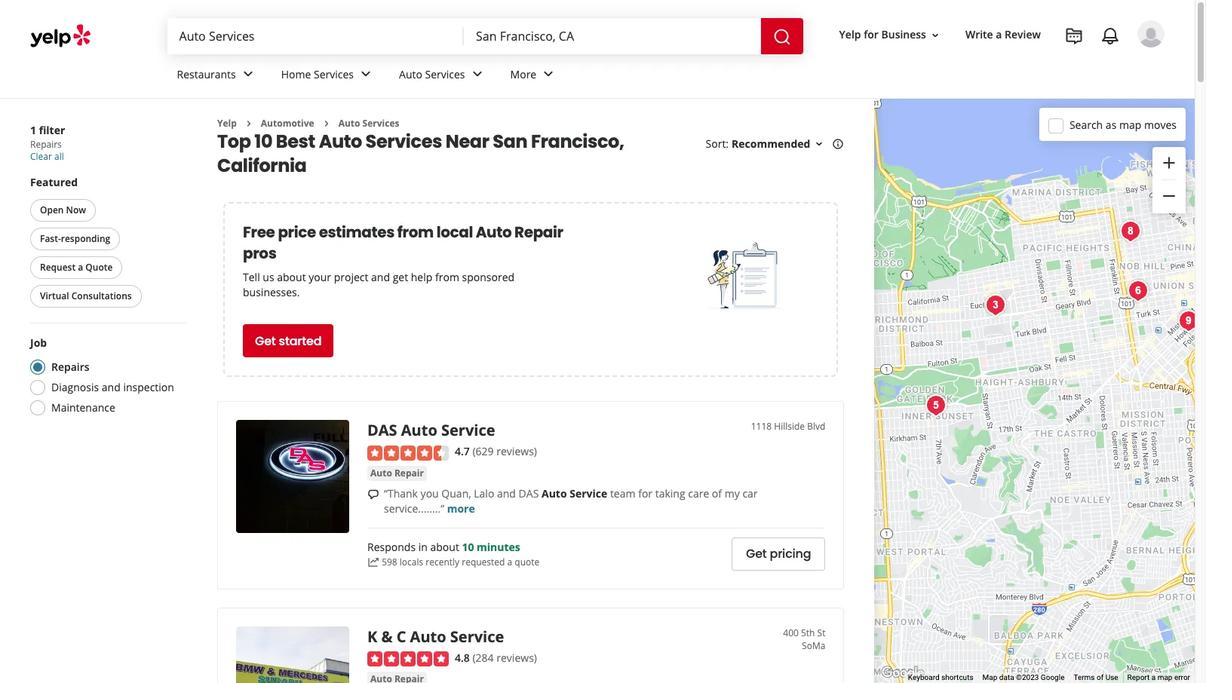 Task type: locate. For each thing, give the bounding box(es) containing it.
about up recently
[[431, 541, 460, 555]]

1 none field from the left
[[179, 28, 452, 45]]

get inside get started "button"
[[255, 333, 276, 350]]

and left get
[[371, 271, 390, 285]]

and up maintenance
[[102, 380, 121, 395]]

0 horizontal spatial from
[[398, 222, 434, 243]]

das right lalo
[[519, 487, 539, 501]]

24 chevron down v2 image right restaurants
[[239, 65, 257, 83]]

1 vertical spatial from
[[435, 271, 460, 285]]

3 24 chevron down v2 image from the left
[[540, 65, 558, 83]]

minutes
[[477, 541, 521, 555]]

0 vertical spatial das
[[368, 421, 397, 441]]

stress-free auto care / emerald auto image
[[981, 290, 1011, 320]]

auto services link right 16 chevron right v2 icon
[[339, 117, 400, 130]]

0 vertical spatial yelp
[[840, 28, 862, 42]]

write a review
[[966, 28, 1042, 42]]

None search field
[[167, 18, 806, 54]]

a inside button
[[78, 261, 83, 274]]

1 horizontal spatial about
[[431, 541, 460, 555]]

map right as
[[1120, 117, 1142, 132]]

group
[[1153, 147, 1186, 214]]

das
[[368, 421, 397, 441], [519, 487, 539, 501]]

yelp left 16 chevron right v2 image
[[217, 117, 237, 130]]

repair inside free price estimates from local auto repair pros tell us about your project and get help from sponsored businesses.
[[515, 222, 564, 243]]

das auto service image
[[236, 421, 349, 534]]

services left 24 chevron down v2 image
[[314, 67, 354, 81]]

16 chevron down v2 image right business
[[930, 29, 942, 41]]

10 inside top 10 best auto services near san francisco, california
[[255, 129, 273, 154]]

project
[[334, 271, 369, 285]]

1 vertical spatial map
[[1158, 674, 1173, 682]]

1 horizontal spatial 24 chevron down v2 image
[[468, 65, 486, 83]]

eddy's auto services image
[[1116, 216, 1146, 246]]

1 vertical spatial of
[[1097, 674, 1104, 682]]

0 vertical spatial repair
[[515, 222, 564, 243]]

1 horizontal spatial none field
[[476, 28, 749, 45]]

get left started
[[255, 333, 276, 350]]

none field up "business categories" element
[[476, 28, 749, 45]]

repairs down filter
[[30, 138, 62, 151]]

c
[[397, 627, 406, 647]]

of left my
[[712, 487, 722, 501]]

0 vertical spatial get
[[255, 333, 276, 350]]

4.7 (629 reviews)
[[455, 445, 537, 459]]

0 horizontal spatial none field
[[179, 28, 452, 45]]

16 speech v2 image
[[368, 489, 380, 501]]

(629
[[473, 445, 494, 459]]

10 right top
[[255, 129, 273, 154]]

16 chevron down v2 image inside yelp for business 'button'
[[930, 29, 942, 41]]

0 vertical spatial and
[[371, 271, 390, 285]]

0 vertical spatial for
[[864, 28, 879, 42]]

yelp left business
[[840, 28, 862, 42]]

none field near
[[476, 28, 749, 45]]

auto services right 16 chevron right v2 icon
[[339, 117, 400, 130]]

service up (284
[[450, 627, 504, 647]]

option group
[[26, 336, 187, 420]]

for left business
[[864, 28, 879, 42]]

2 none field from the left
[[476, 28, 749, 45]]

requested
[[462, 557, 505, 569]]

now
[[66, 204, 86, 217]]

24 chevron down v2 image for more
[[540, 65, 558, 83]]

and right lalo
[[497, 487, 516, 501]]

0 horizontal spatial repair
[[395, 467, 424, 480]]

16 chevron right v2 image
[[321, 118, 333, 130]]

responding
[[61, 232, 110, 245]]

get pricing
[[746, 546, 812, 563]]

16 chevron down v2 image inside recommended popup button
[[814, 138, 826, 150]]

diagnosis
[[51, 380, 99, 395]]

open now button
[[30, 199, 96, 222]]

auto services link
[[387, 54, 499, 98], [339, 117, 400, 130]]

1 horizontal spatial and
[[371, 271, 390, 285]]

0 vertical spatial of
[[712, 487, 722, 501]]

map left error
[[1158, 674, 1173, 682]]

none field the find
[[179, 28, 452, 45]]

16 chevron down v2 image
[[930, 29, 942, 41], [814, 138, 826, 150]]

for inside 'button'
[[864, 28, 879, 42]]

auto up 16 speech v2 icon
[[371, 467, 392, 480]]

sponsored
[[462, 271, 515, 285]]

moves
[[1145, 117, 1177, 132]]

(284
[[473, 651, 494, 666]]

reviews) right (284
[[497, 651, 537, 666]]

notifications image
[[1102, 27, 1120, 45]]

0 horizontal spatial map
[[1120, 117, 1142, 132]]

repair down 4.7 star rating image
[[395, 467, 424, 480]]

home
[[281, 67, 311, 81]]

0 horizontal spatial of
[[712, 487, 722, 501]]

5th
[[802, 627, 815, 640]]

services inside top 10 best auto services near san francisco, california
[[366, 129, 442, 154]]

mike's union auto repair image
[[921, 391, 952, 421]]

auto right best in the left top of the page
[[319, 129, 362, 154]]

1 horizontal spatial map
[[1158, 674, 1173, 682]]

report a map error link
[[1128, 674, 1191, 682]]

featured
[[30, 175, 78, 189]]

yelp link
[[217, 117, 237, 130]]

4.8 (284 reviews)
[[455, 651, 537, 666]]

get left pricing
[[746, 546, 767, 563]]

1 vertical spatial and
[[102, 380, 121, 395]]

price
[[278, 222, 316, 243]]

0 vertical spatial 16 chevron down v2 image
[[930, 29, 942, 41]]

keyboard
[[909, 674, 940, 682]]

1 vertical spatial das
[[519, 487, 539, 501]]

None field
[[179, 28, 452, 45], [476, 28, 749, 45]]

auto services inside "business categories" element
[[399, 67, 465, 81]]

get started
[[255, 333, 322, 350]]

reviews)
[[497, 445, 537, 459], [497, 651, 537, 666]]

repair up sponsored
[[515, 222, 564, 243]]

from
[[398, 222, 434, 243], [435, 271, 460, 285]]

0 vertical spatial map
[[1120, 117, 1142, 132]]

1 horizontal spatial 16 chevron down v2 image
[[930, 29, 942, 41]]

help
[[411, 271, 433, 285]]

0 horizontal spatial get
[[255, 333, 276, 350]]

1 vertical spatial repair
[[395, 467, 424, 480]]

0 horizontal spatial yelp
[[217, 117, 237, 130]]

ksh automotive image
[[1124, 276, 1154, 306]]

auto right c at the left bottom of the page
[[410, 627, 447, 647]]

repairs up diagnosis
[[51, 360, 90, 374]]

24 chevron down v2 image
[[239, 65, 257, 83], [468, 65, 486, 83], [540, 65, 558, 83]]

of
[[712, 487, 722, 501], [1097, 674, 1104, 682]]

quote
[[86, 261, 113, 274]]

das up 4.7 star rating image
[[368, 421, 397, 441]]

0 horizontal spatial for
[[639, 487, 653, 501]]

1 horizontal spatial from
[[435, 271, 460, 285]]

california
[[217, 154, 307, 178]]

write a review link
[[960, 21, 1048, 49]]

0 vertical spatial 10
[[255, 129, 273, 154]]

services
[[314, 67, 354, 81], [425, 67, 465, 81], [363, 117, 400, 130], [366, 129, 442, 154]]

0 horizontal spatial 24 chevron down v2 image
[[239, 65, 257, 83]]

more
[[447, 502, 475, 516]]

0 horizontal spatial 10
[[255, 129, 273, 154]]

yelp for yelp link
[[217, 117, 237, 130]]

blvd
[[808, 421, 826, 434]]

1 horizontal spatial 10
[[462, 541, 474, 555]]

terms
[[1074, 674, 1096, 682]]

24 chevron down v2 image inside more link
[[540, 65, 558, 83]]

0 vertical spatial repairs
[[30, 138, 62, 151]]

from left local
[[398, 222, 434, 243]]

my
[[725, 487, 740, 501]]

10
[[255, 129, 273, 154], [462, 541, 474, 555]]

services left near
[[366, 129, 442, 154]]

as
[[1106, 117, 1117, 132]]

1 horizontal spatial das
[[519, 487, 539, 501]]

1 vertical spatial for
[[639, 487, 653, 501]]

a for report
[[1152, 674, 1156, 682]]

1 horizontal spatial yelp
[[840, 28, 862, 42]]

repairs
[[30, 138, 62, 151], [51, 360, 90, 374]]

1 vertical spatial get
[[746, 546, 767, 563]]

service left the team
[[570, 487, 608, 501]]

1 vertical spatial about
[[431, 541, 460, 555]]

services inside home services link
[[314, 67, 354, 81]]

about
[[277, 271, 306, 285], [431, 541, 460, 555]]

san
[[493, 129, 528, 154]]

2 vertical spatial and
[[497, 487, 516, 501]]

2 24 chevron down v2 image from the left
[[468, 65, 486, 83]]

team
[[611, 487, 636, 501]]

euro motorcars image
[[1174, 306, 1204, 336]]

auto services
[[399, 67, 465, 81], [339, 117, 400, 130]]

auto services link up near
[[387, 54, 499, 98]]

1 horizontal spatial repair
[[515, 222, 564, 243]]

from right help
[[435, 271, 460, 285]]

job
[[30, 336, 47, 350]]

team for taking care of my car service........"
[[384, 487, 758, 516]]

of left use
[[1097, 674, 1104, 682]]

1118
[[752, 421, 772, 434]]

auto services right 24 chevron down v2 image
[[399, 67, 465, 81]]

best
[[276, 129, 315, 154]]

2 vertical spatial service
[[450, 627, 504, 647]]

car
[[743, 487, 758, 501]]

24 chevron down v2 image for restaurants
[[239, 65, 257, 83]]

service up 4.7
[[442, 421, 495, 441]]

and
[[371, 271, 390, 285], [102, 380, 121, 395], [497, 487, 516, 501]]

yelp for business
[[840, 28, 927, 42]]

auto
[[399, 67, 423, 81], [339, 117, 360, 130], [319, 129, 362, 154], [476, 222, 512, 243], [401, 421, 438, 441], [371, 467, 392, 480], [542, 487, 567, 501], [410, 627, 447, 647]]

1 vertical spatial 16 chevron down v2 image
[[814, 138, 826, 150]]

0 vertical spatial auto services link
[[387, 54, 499, 98]]

yelp inside 'button'
[[840, 28, 862, 42]]

1 vertical spatial repairs
[[51, 360, 90, 374]]

for inside team for taking care of my car service........"
[[639, 487, 653, 501]]

1 vertical spatial reviews)
[[497, 651, 537, 666]]

map data ©2023 google
[[983, 674, 1065, 682]]

1 vertical spatial auto services link
[[339, 117, 400, 130]]

keyboard shortcuts button
[[909, 673, 974, 684]]

k & c auto service
[[368, 627, 504, 647]]

1 24 chevron down v2 image from the left
[[239, 65, 257, 83]]

10 up 598 locals recently requested a quote
[[462, 541, 474, 555]]

1 horizontal spatial for
[[864, 28, 879, 42]]

2 reviews) from the top
[[497, 651, 537, 666]]

auto right local
[[476, 222, 512, 243]]

24 chevron down v2 image inside restaurants link
[[239, 65, 257, 83]]

24 chevron down v2 image inside the auto services link
[[468, 65, 486, 83]]

about inside free price estimates from local auto repair pros tell us about your project and get help from sponsored businesses.
[[277, 271, 306, 285]]

for right the team
[[639, 487, 653, 501]]

more link
[[499, 54, 570, 98]]

started
[[279, 333, 322, 350]]

0 vertical spatial about
[[277, 271, 306, 285]]

1 vertical spatial yelp
[[217, 117, 237, 130]]

top
[[217, 129, 251, 154]]

diagnosis and inspection
[[51, 380, 174, 395]]

4.7
[[455, 445, 470, 459]]

0 horizontal spatial 16 chevron down v2 image
[[814, 138, 826, 150]]

yelp
[[840, 28, 862, 42], [217, 117, 237, 130]]

auto inside "business categories" element
[[399, 67, 423, 81]]

st
[[818, 627, 826, 640]]

clear all link
[[30, 150, 64, 163]]

reviews) right (629
[[497, 445, 537, 459]]

24 chevron down v2 image right more
[[540, 65, 558, 83]]

quan,
[[442, 487, 471, 501]]

24 chevron down v2 image left more
[[468, 65, 486, 83]]

services up near
[[425, 67, 465, 81]]

of inside team for taking care of my car service........"
[[712, 487, 722, 501]]

0 vertical spatial auto services
[[399, 67, 465, 81]]

open now
[[40, 204, 86, 217]]

2 horizontal spatial 24 chevron down v2 image
[[540, 65, 558, 83]]

1 horizontal spatial get
[[746, 546, 767, 563]]

auto inside free price estimates from local auto repair pros tell us about your project and get help from sponsored businesses.
[[476, 222, 512, 243]]

0 horizontal spatial about
[[277, 271, 306, 285]]

auto right 24 chevron down v2 image
[[399, 67, 423, 81]]

16 trending v2 image
[[368, 557, 380, 569]]

get inside get pricing 'button'
[[746, 546, 767, 563]]

4.8 star rating image
[[368, 652, 449, 667]]

a inside 'link'
[[996, 28, 1003, 42]]

for for yelp
[[864, 28, 879, 42]]

auto repair link
[[368, 466, 427, 481]]

hillside
[[775, 421, 805, 434]]

recommended
[[732, 137, 811, 151]]

1 reviews) from the top
[[497, 445, 537, 459]]

none field up home services
[[179, 28, 452, 45]]

0 vertical spatial from
[[398, 222, 434, 243]]

4.7 star rating image
[[368, 446, 449, 461]]

about right us
[[277, 271, 306, 285]]

featured group
[[27, 175, 187, 311]]

0 horizontal spatial and
[[102, 380, 121, 395]]

0 vertical spatial reviews)
[[497, 445, 537, 459]]

16 chevron down v2 image left 16 info v2 image
[[814, 138, 826, 150]]

1 horizontal spatial of
[[1097, 674, 1104, 682]]



Task type: describe. For each thing, give the bounding box(es) containing it.
pricing
[[770, 546, 812, 563]]

search as map moves
[[1070, 117, 1177, 132]]

1118 hillside blvd
[[752, 421, 826, 434]]

in
[[419, 541, 428, 555]]

recommended button
[[732, 137, 826, 151]]

us
[[263, 271, 274, 285]]

reviews) for das auto service
[[497, 445, 537, 459]]

terms of use
[[1074, 674, 1119, 682]]

yelp for business button
[[834, 21, 948, 49]]

auto repair button
[[368, 466, 427, 481]]

24 chevron down v2 image for auto services
[[468, 65, 486, 83]]

1 vertical spatial 10
[[462, 541, 474, 555]]

400 5th st soma
[[784, 627, 826, 653]]

Near text field
[[476, 28, 749, 45]]

0 horizontal spatial das
[[368, 421, 397, 441]]

2 horizontal spatial and
[[497, 487, 516, 501]]

virtual consultations button
[[30, 285, 142, 308]]

filter
[[39, 123, 65, 137]]

recently
[[426, 557, 460, 569]]

get for get started
[[255, 333, 276, 350]]

request a quote
[[40, 261, 113, 274]]

free price estimates from local auto repair pros image
[[708, 240, 783, 315]]

top 10 best auto services near san francisco, california
[[217, 129, 625, 178]]

google
[[1041, 674, 1065, 682]]

automotive
[[261, 117, 314, 130]]

and inside option group
[[102, 380, 121, 395]]

shortcuts
[[942, 674, 974, 682]]

business categories element
[[165, 54, 1165, 98]]

error
[[1175, 674, 1191, 682]]

more link
[[447, 502, 475, 516]]

zoom out image
[[1161, 187, 1179, 205]]

report a map error
[[1128, 674, 1191, 682]]

auto up 4.7 star rating image
[[401, 421, 438, 441]]

option group containing job
[[26, 336, 187, 420]]

k
[[368, 627, 378, 647]]

tell
[[243, 271, 260, 285]]

reviews) for k & c auto service
[[497, 651, 537, 666]]

©2023
[[1017, 674, 1040, 682]]

Find text field
[[179, 28, 452, 45]]

"thank
[[384, 487, 418, 501]]

report
[[1128, 674, 1150, 682]]

near
[[446, 129, 489, 154]]

fast-responding button
[[30, 228, 120, 251]]

request a quote button
[[30, 257, 123, 279]]

4.8
[[455, 651, 470, 666]]

map for moves
[[1120, 117, 1142, 132]]

map for error
[[1158, 674, 1173, 682]]

1 filter repairs clear all
[[30, 123, 65, 163]]

responds
[[368, 541, 416, 555]]

more
[[511, 67, 537, 81]]

map
[[983, 674, 998, 682]]

lalo
[[474, 487, 495, 501]]

zoom in image
[[1161, 154, 1179, 172]]

pros
[[243, 243, 277, 264]]

services down 24 chevron down v2 image
[[363, 117, 400, 130]]

consultations
[[71, 290, 132, 303]]

and inside free price estimates from local auto repair pros tell us about your project and get help from sponsored businesses.
[[371, 271, 390, 285]]

search
[[1070, 117, 1104, 132]]

map region
[[694, 89, 1207, 684]]

home services link
[[269, 54, 387, 98]]

data
[[1000, 674, 1015, 682]]

0 vertical spatial service
[[442, 421, 495, 441]]

16 chevron down v2 image for recommended
[[814, 138, 826, 150]]

1
[[30, 123, 36, 137]]

open
[[40, 204, 64, 217]]

restaurants
[[177, 67, 236, 81]]

a for request
[[78, 261, 83, 274]]

1 vertical spatial auto services
[[339, 117, 400, 130]]

repair inside button
[[395, 467, 424, 480]]

das auto service link
[[368, 421, 495, 441]]

projects image
[[1066, 27, 1084, 45]]

fast-
[[40, 232, 61, 245]]

maintenance
[[51, 401, 115, 415]]

request
[[40, 261, 76, 274]]

auto left the team
[[542, 487, 567, 501]]

598 locals recently requested a quote
[[382, 557, 540, 569]]

sort:
[[706, 137, 729, 151]]

francisco,
[[531, 129, 625, 154]]

search image
[[773, 28, 791, 46]]

google image
[[879, 664, 929, 684]]

auto inside top 10 best auto services near san francisco, california
[[319, 129, 362, 154]]

terms of use link
[[1074, 674, 1119, 682]]

yelp for yelp for business
[[840, 28, 862, 42]]

repairs inside option group
[[51, 360, 90, 374]]

virtual consultations
[[40, 290, 132, 303]]

16 info v2 image
[[833, 138, 845, 150]]

all
[[54, 150, 64, 163]]

16 chevron down v2 image for yelp for business
[[930, 29, 942, 41]]

"thank you quan, lalo and das auto service
[[384, 487, 608, 501]]

home services
[[281, 67, 354, 81]]

brad k. image
[[1138, 20, 1165, 48]]

use
[[1106, 674, 1119, 682]]

business
[[882, 28, 927, 42]]

get for get pricing
[[746, 546, 767, 563]]

your
[[309, 271, 331, 285]]

local
[[437, 222, 473, 243]]

auto right 16 chevron right v2 icon
[[339, 117, 360, 130]]

get
[[393, 271, 408, 285]]

write
[[966, 28, 994, 42]]

for for team
[[639, 487, 653, 501]]

care
[[688, 487, 710, 501]]

24 chevron down v2 image
[[357, 65, 375, 83]]

das auto service
[[368, 421, 495, 441]]

1 vertical spatial service
[[570, 487, 608, 501]]

free price estimates from local auto repair pros tell us about your project and get help from sponsored businesses.
[[243, 222, 564, 300]]

services inside the auto services link
[[425, 67, 465, 81]]

auto repair
[[371, 467, 424, 480]]

repairs inside 1 filter repairs clear all
[[30, 138, 62, 151]]

400
[[784, 627, 799, 640]]

a for write
[[996, 28, 1003, 42]]

estimates
[[319, 222, 395, 243]]

598
[[382, 557, 398, 569]]

auto inside button
[[371, 467, 392, 480]]

clear
[[30, 150, 52, 163]]

user actions element
[[828, 19, 1186, 112]]

16 chevron right v2 image
[[243, 118, 255, 130]]

service........"
[[384, 502, 445, 516]]



Task type: vqa. For each thing, say whether or not it's contained in the screenshot.
1st 4.9 star rating image from the bottom of the page
no



